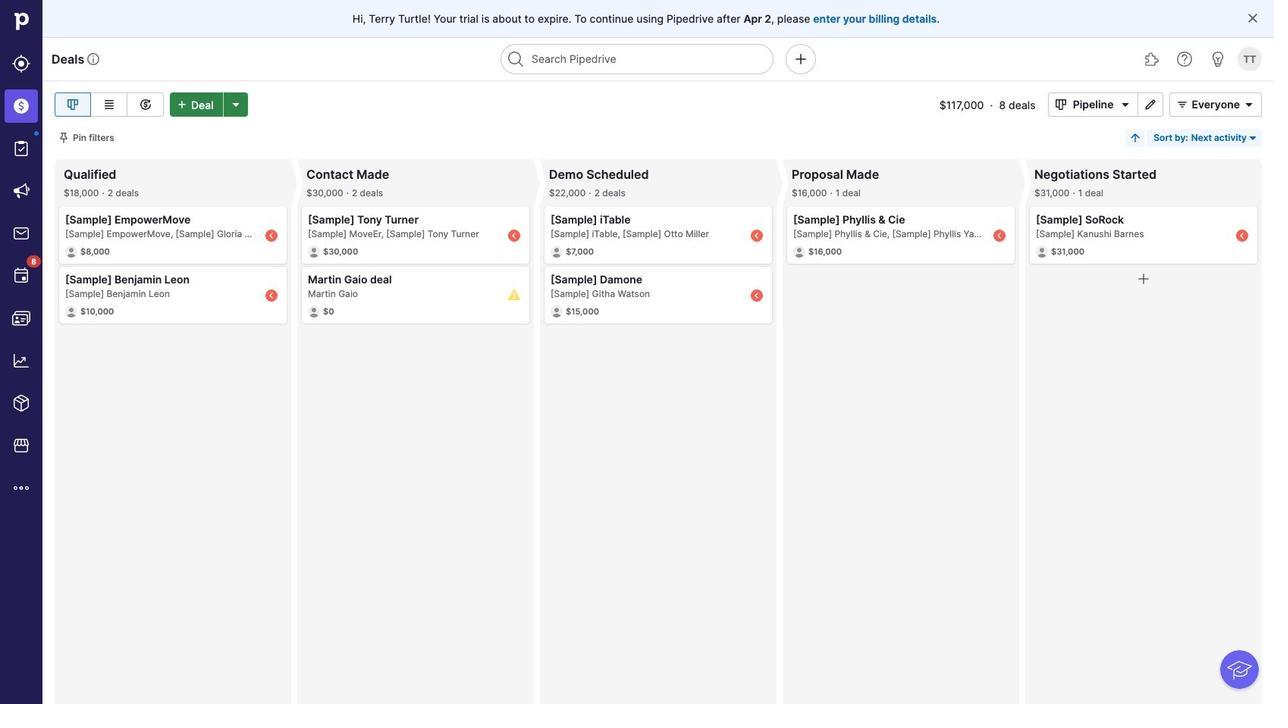 Task type: locate. For each thing, give the bounding box(es) containing it.
color primary image
[[1117, 99, 1135, 111], [1240, 99, 1258, 111], [58, 132, 70, 144], [1135, 270, 1153, 288]]

add deal element
[[170, 93, 248, 117]]

color undefined image
[[12, 140, 30, 158]]

sales assistant image
[[1209, 50, 1227, 68]]

info image
[[87, 53, 100, 65]]

more image
[[12, 479, 30, 498]]

menu item
[[0, 85, 42, 127]]

change order image
[[1130, 132, 1142, 144]]

marketplace image
[[12, 437, 30, 455]]

deals image
[[12, 97, 30, 115]]

Search Pipedrive field
[[501, 44, 774, 74]]

color primary image
[[1247, 12, 1259, 24], [1052, 99, 1070, 111], [1174, 99, 1192, 111], [1247, 132, 1259, 144]]

menu
[[0, 0, 42, 705]]

insights image
[[12, 352, 30, 370]]

forecast image
[[136, 96, 154, 114]]



Task type: vqa. For each thing, say whether or not it's contained in the screenshot.
middle "COLOR SECONDARY" icon
no



Task type: describe. For each thing, give the bounding box(es) containing it.
products image
[[12, 394, 30, 413]]

home image
[[10, 10, 33, 33]]

leads image
[[12, 55, 30, 73]]

list image
[[100, 96, 118, 114]]

quick help image
[[1176, 50, 1194, 68]]

knowledge center bot, also known as kc bot is an onboarding assistant that allows you to see the list of onboarding items in one place for quick and easy reference. this improves your in-app experience. image
[[1221, 651, 1259, 689]]

quick add image
[[792, 50, 810, 68]]

campaigns image
[[12, 182, 30, 200]]

sales inbox image
[[12, 225, 30, 243]]

color primary inverted image
[[173, 99, 191, 111]]

add deal options image
[[226, 99, 245, 111]]

contacts image
[[12, 309, 30, 328]]

pipeline image
[[64, 96, 82, 114]]

color undefined image
[[12, 267, 30, 285]]

edit pipeline image
[[1142, 99, 1160, 111]]



